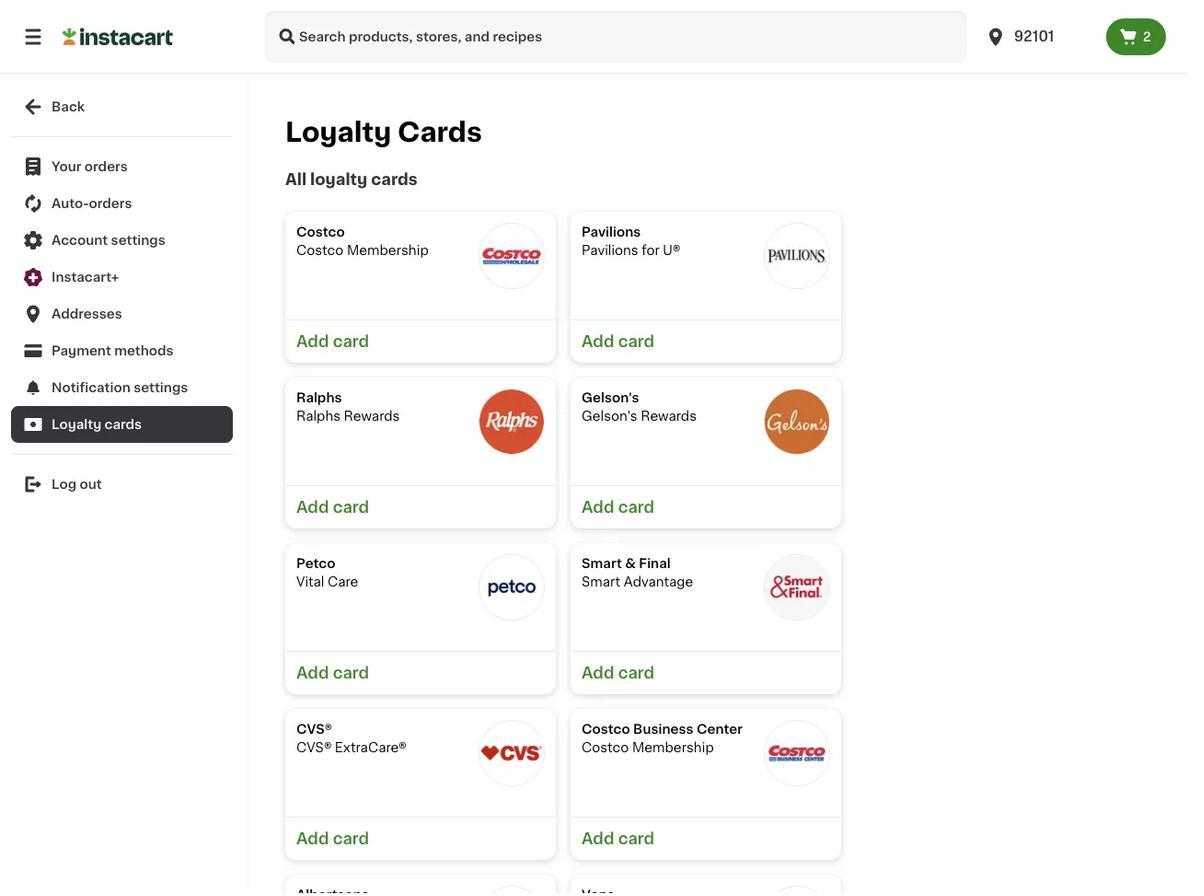 Task type: vqa. For each thing, say whether or not it's contained in the screenshot.
H-E-B link
no



Task type: describe. For each thing, give the bounding box(es) containing it.
card for cvs®
[[333, 831, 369, 847]]

1 cvs® from the top
[[296, 723, 332, 736]]

2 pavilions from the top
[[582, 244, 639, 257]]

1 vertical spatial cards
[[105, 418, 142, 431]]

vital
[[296, 576, 324, 588]]

loyalty cards link
[[11, 406, 233, 443]]

payment
[[52, 344, 111, 357]]

addresses link
[[11, 296, 233, 332]]

loyalty for loyalty cards
[[285, 119, 392, 145]]

instacart+ link
[[11, 259, 233, 296]]

all
[[285, 172, 307, 187]]

2 cvs® from the top
[[296, 741, 332, 754]]

Search field
[[265, 11, 967, 63]]

cvs® image
[[479, 720, 545, 786]]

addresses
[[52, 308, 122, 320]]

add card for vital
[[296, 665, 369, 681]]

card for costco
[[333, 334, 369, 349]]

petco image
[[479, 554, 545, 621]]

cvs® cvs® extracare®
[[296, 723, 407, 754]]

0 vertical spatial cards
[[371, 172, 418, 187]]

ralphs image
[[479, 389, 545, 455]]

payment methods
[[52, 344, 174, 357]]

final
[[639, 557, 671, 570]]

instacart+
[[52, 271, 119, 284]]

your
[[52, 160, 81, 173]]

card for ralphs
[[333, 500, 369, 515]]

your orders link
[[11, 148, 233, 185]]

card for pavilions
[[618, 334, 655, 349]]

settings for notification settings
[[134, 381, 188, 394]]

instacart logo image
[[63, 26, 173, 48]]

auto-orders link
[[11, 185, 233, 222]]

log out
[[52, 478, 102, 491]]

smart & final smart advantage
[[582, 557, 694, 588]]

petco vital care
[[296, 557, 359, 588]]

2 ralphs from the top
[[296, 410, 341, 423]]

add card for ralphs
[[296, 500, 369, 515]]

add card for pavilions
[[582, 334, 655, 349]]

add card for gelson's
[[582, 500, 655, 515]]

92101
[[1015, 30, 1055, 43]]

add for costco business center costco membership
[[582, 831, 615, 847]]

back
[[52, 100, 85, 113]]

account settings link
[[11, 222, 233, 259]]

settings for account settings
[[111, 234, 166, 247]]

loyalty cards
[[52, 418, 142, 431]]

notification settings
[[52, 381, 188, 394]]

auto-
[[52, 197, 89, 210]]

add for pavilions pavilions for u®
[[582, 334, 615, 349]]

cards
[[398, 119, 482, 145]]

add card for business
[[582, 831, 655, 847]]

add card for &
[[582, 665, 655, 681]]

rewards for gelson's gelson's rewards
[[641, 410, 697, 423]]

account settings
[[52, 234, 166, 247]]

add card button for costco costco membership
[[285, 320, 556, 363]]

add card button for ralphs ralphs rewards
[[285, 485, 556, 529]]

membership inside costco costco membership
[[347, 244, 429, 257]]

pavilions image
[[764, 223, 831, 289]]

costco business center costco membership
[[582, 723, 743, 754]]

costco costco membership
[[296, 226, 429, 257]]

petco
[[296, 557, 336, 570]]

card for business
[[618, 831, 655, 847]]

advantage
[[624, 576, 694, 588]]

add for cvs® cvs® extracare®
[[296, 831, 329, 847]]



Task type: locate. For each thing, give the bounding box(es) containing it.
smart & final image
[[764, 554, 831, 621]]

0 vertical spatial smart
[[582, 557, 622, 570]]

gelson's gelson's rewards
[[582, 391, 697, 423]]

92101 button
[[974, 11, 1107, 63]]

membership
[[347, 244, 429, 257], [633, 741, 714, 754]]

ralphs ralphs rewards
[[296, 391, 400, 423]]

cvs®
[[296, 723, 332, 736], [296, 741, 332, 754]]

2 rewards from the left
[[641, 410, 697, 423]]

add card button for petco vital care
[[285, 651, 556, 694]]

add card button for pavilions pavilions for u®
[[571, 320, 842, 363]]

0 horizontal spatial rewards
[[344, 410, 400, 423]]

for
[[642, 244, 660, 257]]

&
[[625, 557, 636, 570]]

membership down all loyalty cards
[[347, 244, 429, 257]]

1 vertical spatial settings
[[134, 381, 188, 394]]

gelson's image
[[764, 389, 831, 455]]

92101 button
[[985, 11, 1096, 63]]

1 rewards from the left
[[344, 410, 400, 423]]

add for petco vital care
[[296, 665, 329, 681]]

extracare®
[[335, 741, 407, 754]]

1 vertical spatial orders
[[89, 197, 132, 210]]

add card button for costco business center costco membership
[[571, 817, 842, 860]]

ralphs
[[296, 391, 342, 404], [296, 410, 341, 423]]

membership inside costco business center costco membership
[[633, 741, 714, 754]]

1 vertical spatial smart
[[582, 576, 621, 588]]

gelson's
[[582, 391, 640, 404], [582, 410, 638, 423]]

costco business center image
[[764, 720, 831, 786]]

add
[[296, 334, 329, 349], [582, 334, 615, 349], [296, 500, 329, 515], [582, 500, 615, 515], [296, 665, 329, 681], [582, 665, 615, 681], [296, 831, 329, 847], [582, 831, 615, 847]]

0 vertical spatial cvs®
[[296, 723, 332, 736]]

smart left &
[[582, 557, 622, 570]]

0 vertical spatial loyalty
[[285, 119, 392, 145]]

1 horizontal spatial membership
[[633, 741, 714, 754]]

card for &
[[618, 665, 655, 681]]

auto-orders
[[52, 197, 132, 210]]

add card for cvs®
[[296, 831, 369, 847]]

loyalty
[[310, 172, 368, 187]]

out
[[80, 478, 102, 491]]

payment methods link
[[11, 332, 233, 369]]

u®
[[663, 244, 681, 257]]

1 horizontal spatial rewards
[[641, 410, 697, 423]]

business
[[634, 723, 694, 736]]

account
[[52, 234, 108, 247]]

settings up instacart+ link
[[111, 234, 166, 247]]

costco image
[[479, 223, 545, 289]]

add card button for gelson's gelson's rewards
[[571, 485, 842, 529]]

loyalty cards
[[285, 119, 482, 145]]

2 gelson's from the top
[[582, 410, 638, 423]]

orders up account settings
[[89, 197, 132, 210]]

notification
[[52, 381, 131, 394]]

loyalty for loyalty cards
[[52, 418, 101, 431]]

log out link
[[11, 466, 233, 503]]

0 vertical spatial membership
[[347, 244, 429, 257]]

1 ralphs from the top
[[296, 391, 342, 404]]

pavilions pavilions for u®
[[582, 226, 681, 257]]

orders for auto-orders
[[89, 197, 132, 210]]

notification settings link
[[11, 369, 233, 406]]

membership down business at the bottom
[[633, 741, 714, 754]]

cards
[[371, 172, 418, 187], [105, 418, 142, 431]]

settings
[[111, 234, 166, 247], [134, 381, 188, 394]]

smart left advantage
[[582, 576, 621, 588]]

1 horizontal spatial cards
[[371, 172, 418, 187]]

rewards for ralphs ralphs rewards
[[344, 410, 400, 423]]

1 gelson's from the top
[[582, 391, 640, 404]]

1 vertical spatial cvs®
[[296, 741, 332, 754]]

add card
[[296, 334, 369, 349], [582, 334, 655, 349], [296, 500, 369, 515], [582, 500, 655, 515], [296, 665, 369, 681], [582, 665, 655, 681], [296, 831, 369, 847], [582, 831, 655, 847]]

1 smart from the top
[[582, 557, 622, 570]]

1 vertical spatial ralphs
[[296, 410, 341, 423]]

all loyalty cards
[[285, 172, 418, 187]]

cards down loyalty cards at the left of the page
[[371, 172, 418, 187]]

orders
[[85, 160, 128, 173], [89, 197, 132, 210]]

orders up auto-orders in the top of the page
[[85, 160, 128, 173]]

1 vertical spatial membership
[[633, 741, 714, 754]]

rewards
[[344, 410, 400, 423], [641, 410, 697, 423]]

2 button
[[1107, 18, 1167, 55]]

costco
[[296, 226, 345, 238], [296, 244, 344, 257], [582, 723, 630, 736], [582, 741, 629, 754]]

back link
[[11, 88, 233, 125]]

pavilions
[[582, 226, 641, 238], [582, 244, 639, 257]]

0 horizontal spatial cards
[[105, 418, 142, 431]]

0 vertical spatial ralphs
[[296, 391, 342, 404]]

add for ralphs ralphs rewards
[[296, 500, 329, 515]]

add for smart & final smart advantage
[[582, 665, 615, 681]]

0 horizontal spatial membership
[[347, 244, 429, 257]]

add for costco costco membership
[[296, 334, 329, 349]]

1 vertical spatial gelson's
[[582, 410, 638, 423]]

2 smart from the top
[[582, 576, 621, 588]]

your orders
[[52, 160, 128, 173]]

0 vertical spatial settings
[[111, 234, 166, 247]]

0 vertical spatial pavilions
[[582, 226, 641, 238]]

0 vertical spatial orders
[[85, 160, 128, 173]]

loyalty
[[285, 119, 392, 145], [52, 418, 101, 431]]

log
[[52, 478, 77, 491]]

loyalty down notification
[[52, 418, 101, 431]]

1 pavilions from the top
[[582, 226, 641, 238]]

None search field
[[265, 11, 967, 63]]

2
[[1144, 30, 1152, 43]]

card for gelson's
[[618, 500, 655, 515]]

1 vertical spatial pavilions
[[582, 244, 639, 257]]

settings down methods
[[134, 381, 188, 394]]

card
[[333, 334, 369, 349], [618, 334, 655, 349], [333, 500, 369, 515], [618, 500, 655, 515], [333, 665, 369, 681], [618, 665, 655, 681], [333, 831, 369, 847], [618, 831, 655, 847]]

add card button
[[285, 320, 556, 363], [571, 320, 842, 363], [285, 485, 556, 529], [571, 485, 842, 529], [285, 651, 556, 694], [571, 651, 842, 694], [285, 817, 556, 860], [571, 817, 842, 860]]

loyalty up loyalty
[[285, 119, 392, 145]]

1 vertical spatial loyalty
[[52, 418, 101, 431]]

smart
[[582, 557, 622, 570], [582, 576, 621, 588]]

methods
[[114, 344, 174, 357]]

add card button for smart & final smart advantage
[[571, 651, 842, 694]]

add card for costco
[[296, 334, 369, 349]]

rewards inside ralphs ralphs rewards
[[344, 410, 400, 423]]

care
[[328, 576, 359, 588]]

card for vital
[[333, 665, 369, 681]]

1 horizontal spatial loyalty
[[285, 119, 392, 145]]

0 vertical spatial gelson's
[[582, 391, 640, 404]]

orders for your orders
[[85, 160, 128, 173]]

add card button for cvs® cvs® extracare®
[[285, 817, 556, 860]]

add for gelson's gelson's rewards
[[582, 500, 615, 515]]

rewards inside 'gelson's gelson's rewards'
[[641, 410, 697, 423]]

cards down notification settings link
[[105, 418, 142, 431]]

center
[[697, 723, 743, 736]]

0 horizontal spatial loyalty
[[52, 418, 101, 431]]



